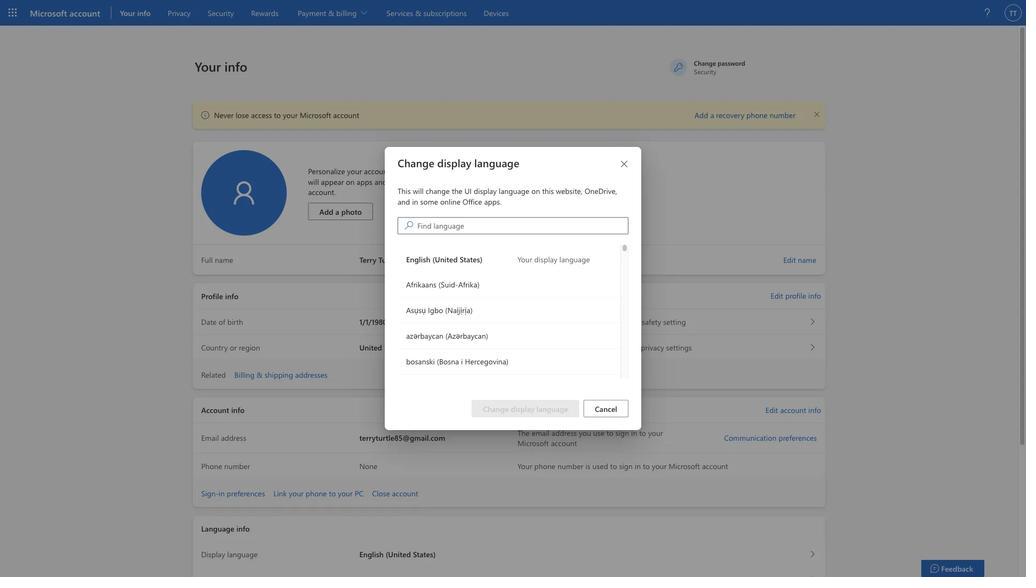 Task type: locate. For each thing, give the bounding box(es) containing it.
your right photo.
[[438, 166, 452, 176]]

1 name from the left
[[798, 255, 817, 265]]

1 vertical spatial for
[[630, 343, 639, 353]]

appear
[[321, 177, 344, 187]]

(united inside the list of languages element
[[433, 254, 458, 264]]

0 vertical spatial photo
[[478, 166, 497, 176]]

edit name
[[784, 255, 817, 265]]

number left  "button" on the top of the page
[[770, 110, 796, 120]]

1 horizontal spatial &
[[415, 8, 421, 18]]

0 horizontal spatial a
[[336, 207, 339, 216]]

1 horizontal spatial a
[[408, 166, 412, 176]]

1 vertical spatial preferences
[[227, 488, 265, 498]]

rewards
[[251, 8, 279, 18]]

list item
[[398, 374, 621, 400]]

1 horizontal spatial photo
[[478, 166, 497, 176]]

microsoft inside the email address you use to sign in to your microsoft account
[[518, 438, 549, 448]]

1 horizontal spatial states)
[[460, 254, 483, 264]]

0 horizontal spatial photo
[[342, 207, 362, 216]]

account
[[70, 7, 100, 18], [333, 110, 359, 120], [364, 166, 390, 176], [614, 317, 640, 327], [781, 405, 807, 415], [551, 438, 577, 448], [702, 461, 728, 471], [392, 488, 418, 498]]

0 horizontal spatial for
[[603, 317, 612, 327]]

with
[[392, 166, 406, 176]]

language inside this will change the ui display language on this website, onedrive, and in some online office apps.
[[499, 186, 530, 196]]

a left recovery
[[711, 110, 714, 120]]

account inside banner
[[70, 7, 100, 18]]

0 vertical spatial english
[[406, 254, 431, 264]]

the email address you use to sign in to your microsoft account
[[518, 428, 663, 448]]

0 vertical spatial is
[[578, 317, 583, 327]]

security link
[[204, 0, 238, 26]]

0 vertical spatial security
[[208, 8, 234, 18]]

add left recovery
[[695, 110, 709, 120]]

2 horizontal spatial phone
[[747, 110, 768, 120]]

edit name button
[[779, 249, 821, 271]]

0 vertical spatial phone
[[747, 110, 768, 120]]

1 horizontal spatial will
[[413, 186, 424, 196]]

1 vertical spatial states)
[[413, 549, 436, 559]]

info down edit name button at the top right of the page
[[809, 291, 821, 301]]

your inside the email address you use to sign in to your microsoft account
[[648, 428, 663, 438]]

your info link
[[116, 0, 155, 26]]

0 vertical spatial states)
[[460, 254, 483, 264]]

sign down the email address you use to sign in to your microsoft account
[[619, 461, 633, 471]]

1 horizontal spatial (united
[[433, 254, 458, 264]]

profile down edit name button at the top right of the page
[[786, 291, 807, 301]]

photo down the apps
[[342, 207, 362, 216]]

change
[[426, 186, 450, 196]]

2 vertical spatial edit
[[766, 405, 778, 415]]

photo.
[[414, 166, 436, 176]]

billing
[[234, 370, 255, 380]]

0 vertical spatial preferences
[[779, 433, 817, 443]]

a
[[711, 110, 714, 120], [408, 166, 412, 176], [336, 207, 339, 216]]

profile
[[455, 166, 476, 176], [786, 291, 807, 301]]

1 vertical spatial and
[[398, 196, 410, 206]]

and right the apps
[[375, 177, 387, 187]]

2 vertical spatial and
[[562, 343, 574, 353]]

1 horizontal spatial your info
[[195, 57, 247, 75]]

used for are
[[612, 343, 628, 353]]

0 vertical spatial (united
[[433, 254, 458, 264]]

your down find language field
[[518, 254, 533, 264]]

0 horizontal spatial name
[[215, 255, 233, 265]]

0 vertical spatial your info
[[120, 8, 151, 18]]

use right that
[[431, 177, 442, 187]]

used for is
[[585, 317, 600, 327]]

language inside button
[[537, 404, 568, 414]]

of right date
[[551, 317, 558, 327]]

is down the email address you use to sign in to your microsoft account
[[586, 461, 591, 471]]

name right 'full'
[[215, 255, 233, 265]]

0 horizontal spatial will
[[308, 177, 319, 187]]

account inside 'link'
[[781, 405, 807, 415]]

0 horizontal spatial use
[[431, 177, 442, 187]]

1 horizontal spatial profile
[[786, 291, 807, 301]]

pc
[[355, 488, 364, 498]]

0 horizontal spatial change
[[398, 156, 435, 170]]

on left the apps
[[346, 177, 355, 187]]

1 horizontal spatial on
[[532, 186, 540, 196]]

2 name from the left
[[215, 255, 233, 265]]

0 horizontal spatial security
[[208, 8, 234, 18]]

in inside the email address you use to sign in to your microsoft account
[[631, 428, 637, 438]]

phone right link on the bottom left
[[306, 488, 327, 498]]

microsoft account link
[[26, 0, 111, 26]]

1 vertical spatial your info
[[195, 57, 247, 75]]

sign down cancel button
[[616, 428, 629, 438]]

used down the email address you use to sign in to your microsoft account
[[593, 461, 608, 471]]

2 vertical spatial a
[[336, 207, 339, 216]]

2 of from the left
[[551, 317, 558, 327]]

and inside this will change the ui display language on this website, onedrive, and in some online office apps.
[[398, 196, 410, 206]]

and inside personalize your account with a photo. your profile photo will appear on apps and devices that use your microsoft account.
[[375, 177, 387, 187]]

0 vertical spatial profile
[[455, 166, 476, 176]]

0 vertical spatial change display language
[[398, 156, 520, 170]]

& for services
[[415, 8, 421, 18]]

(azərbaycan)
[[446, 331, 488, 341]]

photo inside personalize your account with a photo. your profile photo will appear on apps and devices that use your microsoft account.
[[478, 166, 497, 176]]

0 vertical spatial sign
[[616, 428, 629, 438]]

number down the email address you use to sign in to your microsoft account
[[558, 461, 584, 471]]

1 vertical spatial photo
[[342, 207, 362, 216]]

edit down edit name button at the top right of the page
[[771, 291, 784, 301]]

2 vertical spatial phone
[[306, 488, 327, 498]]

0 vertical spatial add
[[695, 110, 709, 120]]

and down this
[[398, 196, 410, 206]]

for for privacy
[[630, 343, 639, 353]]

0 vertical spatial english (united states)
[[406, 254, 483, 264]]

0 vertical spatial used
[[585, 317, 600, 327]]

apps
[[357, 177, 373, 187]]


[[201, 111, 210, 119]]

change left password on the right top
[[694, 59, 716, 67]]

security left password on the right top
[[694, 67, 717, 76]]

used
[[585, 317, 600, 327], [612, 343, 628, 353], [593, 461, 608, 471]]

a inside "link"
[[711, 110, 714, 120]]

change password security
[[694, 59, 746, 76]]

change up that
[[398, 156, 435, 170]]

0 horizontal spatial and
[[375, 177, 387, 187]]

address left you
[[552, 428, 577, 438]]

microsoft inside personalize your account with a photo. your profile photo will appear on apps and devices that use your microsoft account.
[[461, 177, 492, 187]]

birth right date
[[560, 317, 576, 327]]

link your phone to your pc
[[274, 488, 364, 498]]

& right billing
[[257, 370, 263, 380]]

use inside personalize your account with a photo. your profile photo will appear on apps and devices that use your microsoft account.
[[431, 177, 442, 187]]

language info
[[201, 524, 250, 534]]

1 vertical spatial use
[[593, 428, 605, 438]]

edit up communication preferences
[[766, 405, 778, 415]]

close account
[[372, 488, 418, 498]]

communication
[[724, 433, 777, 443]]

feedback button
[[922, 560, 985, 577]]

edit up "edit profile info"
[[784, 255, 796, 265]]

on left this
[[532, 186, 540, 196]]

1 vertical spatial used
[[612, 343, 628, 353]]

add a recovery phone number link
[[695, 110, 796, 120]]

2 vertical spatial change
[[483, 404, 509, 414]]

1 vertical spatial security
[[694, 67, 717, 76]]

0 vertical spatial a
[[711, 110, 714, 120]]

your info left privacy
[[120, 8, 151, 18]]

number
[[770, 110, 796, 120], [224, 461, 250, 471], [558, 461, 584, 471]]

account inside personalize your account with a photo. your profile photo will appear on apps and devices that use your microsoft account.
[[364, 166, 390, 176]]

preferences down edit account info 'link'
[[779, 433, 817, 443]]

1 horizontal spatial of
[[551, 317, 558, 327]]

english (united states) inside the list of languages element
[[406, 254, 483, 264]]

your info
[[120, 8, 151, 18], [195, 57, 247, 75]]

1 vertical spatial is
[[586, 461, 591, 471]]

1 horizontal spatial and
[[398, 196, 410, 206]]

0 horizontal spatial birth
[[227, 317, 243, 327]]

1 vertical spatial change display language
[[483, 404, 568, 414]]

phone down email
[[535, 461, 556, 471]]

1 vertical spatial add
[[319, 207, 333, 216]]

region
[[239, 343, 260, 353], [576, 343, 598, 353]]

0 vertical spatial use
[[431, 177, 442, 187]]

account info
[[201, 405, 245, 415]]

1 vertical spatial &
[[257, 370, 263, 380]]

used up are
[[585, 317, 600, 327]]

afrikaans (suid-afrika)
[[406, 279, 480, 289]]

edit inside 'link'
[[766, 405, 778, 415]]

lose
[[236, 110, 249, 120]]

english
[[406, 254, 431, 264], [360, 549, 384, 559]]

info up communication preferences
[[809, 405, 821, 415]]

1 horizontal spatial region
[[576, 343, 598, 353]]

billing & shipping addresses
[[234, 370, 328, 380]]

number right phone
[[224, 461, 250, 471]]

1 horizontal spatial birth
[[560, 317, 576, 327]]

&
[[415, 8, 421, 18], [257, 370, 263, 380]]

1 horizontal spatial name
[[798, 255, 817, 265]]

add inside "button"
[[319, 207, 333, 216]]

account inside the email address you use to sign in to your microsoft account
[[551, 438, 577, 448]]

name up "edit profile info"
[[798, 255, 817, 265]]

2 region from the left
[[576, 343, 598, 353]]

change display language inside button
[[483, 404, 568, 414]]

in inside this will change the ui display language on this website, onedrive, and in some online office apps.
[[412, 196, 418, 206]]

& right "services"
[[415, 8, 421, 18]]

preferences down phone number
[[227, 488, 265, 498]]

your inside the list of languages element
[[518, 254, 533, 264]]

devices
[[389, 177, 413, 187]]

for left the privacy
[[630, 343, 639, 353]]

of right "date"
[[219, 317, 225, 327]]

change display language document
[[0, 0, 1027, 577]]

add for add a photo
[[319, 207, 333, 216]]

0 horizontal spatial is
[[578, 317, 583, 327]]

edit for edit account info
[[766, 405, 778, 415]]

profile inside personalize your account with a photo. your profile photo will appear on apps and devices that use your microsoft account.
[[455, 166, 476, 176]]

edit account info link
[[766, 405, 821, 415]]

1 horizontal spatial phone
[[535, 461, 556, 471]]

2 horizontal spatial a
[[711, 110, 714, 120]]

change display language button
[[472, 400, 580, 417]]

region right or at bottom left
[[239, 343, 260, 353]]

2 horizontal spatial number
[[770, 110, 796, 120]]

0 horizontal spatial on
[[346, 177, 355, 187]]

0 vertical spatial &
[[415, 8, 421, 18]]

0 vertical spatial for
[[603, 317, 612, 327]]

0 horizontal spatial preferences
[[227, 488, 265, 498]]

profile inside edit profile info button
[[786, 291, 807, 301]]

2 horizontal spatial change
[[694, 59, 716, 67]]

1 horizontal spatial add
[[695, 110, 709, 120]]

Find language field
[[418, 218, 628, 233]]

1 vertical spatial a
[[408, 166, 412, 176]]

name inside button
[[798, 255, 817, 265]]

security inside security link
[[208, 8, 234, 18]]

1 horizontal spatial use
[[593, 428, 605, 438]]

for
[[603, 317, 612, 327], [630, 343, 639, 353]]

is up your country and region are used for privacy settings
[[578, 317, 583, 327]]

display
[[201, 549, 225, 559]]

add a recovery phone number
[[695, 110, 796, 120]]

1 horizontal spatial number
[[558, 461, 584, 471]]

 button
[[616, 156, 633, 173]]

used right are
[[612, 343, 628, 353]]

shipping
[[265, 370, 293, 380]]

the
[[452, 186, 463, 196]]

birth up or at bottom left
[[227, 317, 243, 327]]

0 horizontal spatial your info
[[120, 8, 151, 18]]

0 horizontal spatial of
[[219, 317, 225, 327]]

0 horizontal spatial english
[[360, 549, 384, 559]]

0 vertical spatial and
[[375, 177, 387, 187]]

a right with in the top left of the page
[[408, 166, 412, 176]]

email
[[532, 428, 550, 438]]

1 horizontal spatial address
[[552, 428, 577, 438]]

display language
[[201, 549, 258, 559]]

profile up ui
[[455, 166, 476, 176]]

sign inside the email address you use to sign in to your microsoft account
[[616, 428, 629, 438]]

add inside "link"
[[695, 110, 709, 120]]

0 vertical spatial edit
[[784, 255, 796, 265]]

use
[[431, 177, 442, 187], [593, 428, 605, 438]]

2 horizontal spatial and
[[562, 343, 574, 353]]

0 horizontal spatial profile
[[455, 166, 476, 176]]

microsoft
[[30, 7, 67, 18], [300, 110, 331, 120], [461, 177, 492, 187], [518, 438, 549, 448], [669, 461, 700, 471]]

1 horizontal spatial change
[[483, 404, 509, 414]]

use inside the email address you use to sign in to your microsoft account
[[593, 428, 605, 438]]

1 vertical spatial profile
[[786, 291, 807, 301]]

ui
[[465, 186, 472, 196]]

of
[[219, 317, 225, 327], [551, 317, 558, 327]]

for for account
[[603, 317, 612, 327]]

phone right recovery
[[747, 110, 768, 120]]

will up account.
[[308, 177, 319, 187]]

display inside the list of languages element
[[535, 254, 558, 264]]

change display language
[[398, 156, 520, 170], [483, 404, 568, 414]]

add down account.
[[319, 207, 333, 216]]

states)
[[460, 254, 483, 264], [413, 549, 436, 559]]

info left privacy
[[137, 8, 151, 18]]

0 horizontal spatial phone
[[306, 488, 327, 498]]

your info up never
[[195, 57, 247, 75]]

1 vertical spatial sign
[[619, 461, 633, 471]]

preferences
[[779, 433, 817, 443], [227, 488, 265, 498]]

for up your country and region are used for privacy settings
[[603, 317, 612, 327]]

states) inside the list of languages element
[[460, 254, 483, 264]]

info inside 'link'
[[809, 405, 821, 415]]

your left privacy
[[120, 8, 135, 18]]

country or region
[[201, 343, 260, 353]]

0 horizontal spatial number
[[224, 461, 250, 471]]

a down account.
[[336, 207, 339, 216]]

a for recovery
[[711, 110, 714, 120]]

1/1/1980
[[360, 317, 387, 327]]

will right this
[[413, 186, 424, 196]]

link
[[274, 488, 287, 498]]

will inside this will change the ui display language on this website, onedrive, and in some online office apps.
[[413, 186, 424, 196]]


[[405, 221, 413, 230]]

communication preferences link
[[724, 433, 817, 443]]

on inside this will change the ui display language on this website, onedrive, and in some online office apps.
[[532, 186, 540, 196]]

& inside contextual menu menu bar
[[415, 8, 421, 18]]

a inside "button"
[[336, 207, 339, 216]]

edit account info
[[766, 405, 821, 415]]

1 horizontal spatial is
[[586, 461, 591, 471]]

services & subscriptions
[[387, 8, 467, 18]]


[[815, 112, 820, 117]]

1 vertical spatial phone
[[535, 461, 556, 471]]

change down hercegovina)
[[483, 404, 509, 414]]

and right country at the bottom of the page
[[562, 343, 574, 353]]

0 vertical spatial change
[[694, 59, 716, 67]]

english (united states)
[[406, 254, 483, 264], [360, 549, 436, 559]]

in
[[412, 196, 418, 206], [631, 428, 637, 438], [635, 461, 641, 471], [219, 488, 225, 498]]

1 vertical spatial (united
[[386, 549, 411, 559]]

address right email
[[221, 433, 246, 443]]

settings
[[666, 343, 692, 353]]

billing & shipping addresses link
[[234, 370, 328, 380]]

edit profile info
[[771, 291, 821, 301]]

(united
[[433, 254, 458, 264], [386, 549, 411, 559]]

your down the
[[518, 461, 533, 471]]

1 horizontal spatial english
[[406, 254, 431, 264]]

region left are
[[576, 343, 598, 353]]

name
[[798, 255, 817, 265], [215, 255, 233, 265]]

subscriptions
[[424, 8, 467, 18]]

0 horizontal spatial states)
[[413, 549, 436, 559]]

0 horizontal spatial region
[[239, 343, 260, 353]]

0 horizontal spatial &
[[257, 370, 263, 380]]

(naịjịrịa)
[[445, 305, 473, 315]]

0 horizontal spatial add
[[319, 207, 333, 216]]

number inside "link"
[[770, 110, 796, 120]]

your display language
[[518, 254, 590, 264]]

use right you
[[593, 428, 605, 438]]

photo up 'apps.'
[[478, 166, 497, 176]]

your
[[283, 110, 298, 120], [347, 166, 362, 176], [444, 177, 459, 187], [648, 428, 663, 438], [652, 461, 667, 471], [289, 488, 304, 498], [338, 488, 353, 498]]

security right privacy
[[208, 8, 234, 18]]

1 horizontal spatial security
[[694, 67, 717, 76]]



Task type: describe. For each thing, give the bounding box(es) containing it.
cancel
[[595, 404, 618, 414]]

terry turtle
[[360, 255, 398, 265]]

or
[[230, 343, 237, 353]]

privacy
[[641, 343, 664, 353]]

profile
[[201, 291, 223, 301]]

microsoft account
[[30, 7, 100, 18]]

your info inside contextual menu menu bar
[[120, 8, 151, 18]]

1 vertical spatial english (united states)
[[360, 549, 436, 559]]

never
[[214, 110, 234, 120]]

edit for edit profile info
[[771, 291, 784, 301]]

info inside button
[[809, 291, 821, 301]]

english inside the list of languages element
[[406, 254, 431, 264]]

a for photo
[[336, 207, 339, 216]]

onedrive,
[[585, 186, 617, 196]]

change inside button
[[483, 404, 509, 414]]

add a photo button
[[308, 203, 373, 220]]

photo inside "button"
[[342, 207, 362, 216]]

personalize your account with a photo. your profile photo will appear on apps and devices that use your microsoft account.
[[308, 166, 497, 197]]

turtle
[[379, 255, 398, 265]]

full
[[201, 255, 213, 265]]

you
[[579, 428, 591, 438]]

profile info
[[201, 291, 239, 301]]

your inside personalize your account with a photo. your profile photo will appear on apps and devices that use your microsoft account.
[[438, 166, 452, 176]]

afrikaans
[[406, 279, 437, 289]]

info up lose
[[225, 57, 247, 75]]

account
[[201, 405, 229, 415]]

close
[[372, 488, 390, 498]]

(suid-
[[439, 279, 458, 289]]

sign for used
[[619, 461, 633, 471]]

microsoft inside banner
[[30, 7, 67, 18]]

1 of from the left
[[219, 317, 225, 327]]

bosanski
[[406, 356, 435, 366]]

list item inside the list of languages element
[[398, 374, 621, 400]]

edit for edit name
[[784, 255, 796, 265]]

website,
[[556, 186, 583, 196]]

sign-in preferences link
[[201, 488, 265, 498]]

0 horizontal spatial (united
[[386, 549, 411, 559]]

sign-
[[201, 488, 219, 498]]

feedback
[[942, 564, 974, 574]]

united
[[360, 343, 382, 353]]

password
[[718, 59, 746, 67]]

your inside your info link
[[120, 8, 135, 18]]

azərbaycan
[[406, 331, 444, 341]]

are
[[600, 343, 610, 353]]

& for billing
[[257, 370, 263, 380]]

afrika)
[[458, 279, 480, 289]]

link your phone to your pc link
[[274, 488, 364, 498]]

country
[[535, 343, 560, 353]]

1 birth from the left
[[227, 317, 243, 327]]

your phone number is used to sign in to your microsoft account
[[518, 461, 728, 471]]

phone number
[[201, 461, 250, 471]]

change inside 'change password security'
[[694, 59, 716, 67]]

name for full name
[[215, 255, 233, 265]]

devices link
[[480, 0, 513, 26]]

1 vertical spatial change
[[398, 156, 435, 170]]

services & subscriptions link
[[382, 0, 471, 26]]

account.
[[308, 187, 336, 197]]

email
[[201, 433, 219, 443]]

none
[[360, 461, 378, 471]]

addresses
[[295, 370, 328, 380]]

your up 
[[195, 57, 221, 75]]


[[233, 182, 255, 204]]

rewards link
[[247, 0, 283, 26]]

 button
[[809, 106, 826, 123]]

microsoft account banner
[[0, 0, 1027, 26]]

date of birth
[[201, 317, 243, 327]]

display inside this will change the ui display language on this website, onedrive, and in some online office apps.
[[474, 186, 497, 196]]

your left date
[[518, 317, 533, 327]]

cancel button
[[584, 400, 629, 417]]

add for add a recovery phone number
[[695, 110, 709, 120]]

phone inside "link"
[[747, 110, 768, 120]]

edit profile info button
[[771, 291, 821, 302]]

2 birth from the left
[[560, 317, 576, 327]]

some
[[420, 196, 438, 206]]

services
[[387, 8, 413, 18]]

asụsụ igbo (naịjịrịa)
[[406, 305, 473, 315]]

sign-in preferences
[[201, 488, 265, 498]]

recovery
[[716, 110, 745, 120]]

will inside personalize your account with a photo. your profile photo will appear on apps and devices that use your microsoft account.
[[308, 177, 319, 187]]

online
[[440, 196, 461, 206]]

i
[[461, 356, 463, 366]]

close account link
[[372, 488, 418, 498]]

1 region from the left
[[239, 343, 260, 353]]

country
[[201, 343, 228, 353]]

info inside contextual menu menu bar
[[137, 8, 151, 18]]

date
[[535, 317, 549, 327]]

info right account
[[231, 405, 245, 415]]

display inside button
[[511, 404, 535, 414]]

privacy link
[[164, 0, 195, 26]]

contextual menu menu bar
[[116, 0, 975, 26]]

united states
[[360, 343, 405, 353]]

change display language dialog
[[0, 0, 1027, 577]]

2 vertical spatial used
[[593, 461, 608, 471]]

asụsụ
[[406, 305, 426, 315]]

privacy
[[168, 8, 191, 18]]

0 horizontal spatial address
[[221, 433, 246, 443]]

full name
[[201, 255, 233, 265]]

info right profile
[[225, 291, 239, 301]]

info right language
[[237, 524, 250, 534]]

this
[[542, 186, 554, 196]]

igbo
[[428, 305, 443, 315]]

sign for use
[[616, 428, 629, 438]]

1 vertical spatial english
[[360, 549, 384, 559]]

communication preferences
[[724, 433, 817, 443]]

date
[[201, 317, 217, 327]]

address inside the email address you use to sign in to your microsoft account
[[552, 428, 577, 438]]

add a photo
[[319, 207, 362, 216]]

a inside personalize your account with a photo. your profile photo will appear on apps and devices that use your microsoft account.
[[408, 166, 412, 176]]

on inside personalize your account with a photo. your profile photo will appear on apps and devices that use your microsoft account.
[[346, 177, 355, 187]]

access
[[251, 110, 272, 120]]

this will change the ui display language on this website, onedrive, and in some online office apps.
[[398, 186, 617, 206]]

your left country at the bottom of the page
[[518, 343, 533, 353]]

related
[[201, 370, 226, 380]]

your country and region are used for privacy settings
[[518, 343, 692, 353]]

name for edit name
[[798, 255, 817, 265]]

office
[[463, 196, 482, 206]]

security inside 'change password security'
[[694, 67, 717, 76]]

list of languages element
[[398, 245, 629, 577]]

(bosna
[[437, 356, 459, 366]]

your date of birth is used for account safety setting
[[518, 317, 686, 327]]

preferences inside communication preferences link
[[779, 433, 817, 443]]

safety
[[642, 317, 661, 327]]



Task type: vqa. For each thing, say whether or not it's contained in the screenshot.
The On to the left
yes



